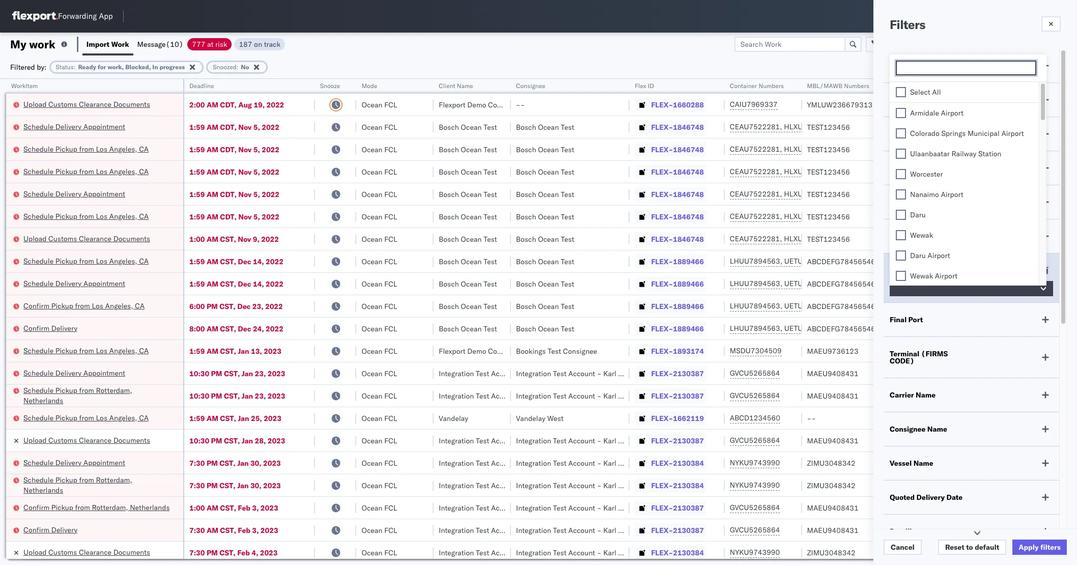 Task type: vqa. For each thing, say whether or not it's contained in the screenshot.


Task type: describe. For each thing, give the bounding box(es) containing it.
flexport for -
[[439, 100, 466, 109]]

5 ocean fcl from the top
[[362, 190, 397, 199]]

work,
[[108, 63, 124, 71]]

resize handle column header for mode
[[422, 79, 434, 565]]

cst, up 6:00 pm cst, dec 23, 2022
[[220, 279, 236, 288]]

19 flex- from the top
[[651, 503, 673, 513]]

2 1846748 from the top
[[673, 145, 704, 154]]

10 schedule from the top
[[23, 386, 54, 395]]

los for 6th schedule pickup from los angeles, ca button from the top
[[96, 413, 107, 422]]

dec for schedule pickup from los angeles, ca
[[238, 257, 251, 266]]

confirm delivery for 2nd confirm delivery button from the top of the page
[[23, 525, 77, 534]]

1 vertical spatial mode
[[890, 163, 909, 173]]

3 test123456 from the top
[[807, 167, 850, 176]]

4 abcdefg78456546 from the top
[[807, 324, 876, 333]]

4 ceau7522281, hlxu6269489, hlxu8034992 from the top
[[730, 189, 888, 199]]

blocked,
[[125, 63, 151, 71]]

4 1889466 from the top
[[673, 324, 704, 333]]

14, for schedule pickup from los angeles, ca
[[253, 257, 264, 266]]

exception
[[918, 39, 951, 49]]

abcd1234560
[[730, 414, 781, 423]]

9 flex- from the top
[[651, 279, 673, 288]]

cst, up 1:59 am cst, jan 13, 2023
[[220, 324, 236, 333]]

1 flex- from the top
[[651, 100, 673, 109]]

schedule delivery appointment for 10:30 pm cst, jan 23, 2023
[[23, 368, 125, 378]]

lhuu7894563, uetu5238478 for schedule pickup from los angeles, ca
[[730, 257, 834, 266]]

container
[[730, 82, 757, 90]]

4 hlxu8034992 from the top
[[838, 189, 888, 199]]

default
[[975, 543, 1000, 552]]

list box containing select all
[[890, 82, 1039, 565]]

armidale
[[911, 108, 940, 118]]

angeles, for confirm pickup from los angeles, ca "button"
[[105, 301, 133, 310]]

6 am from the top
[[207, 212, 218, 221]]

demo for -
[[468, 100, 486, 109]]

schedule delivery appointment button for 1:59 am cdt, nov 5, 2022
[[23, 189, 125, 200]]

all
[[933, 88, 941, 97]]

schedule pickup from los angeles, ca link for 4th schedule pickup from los angeles, ca button from the bottom
[[23, 211, 149, 221]]

5, for 1:59 am cdt, nov 5, 2022 the schedule delivery appointment link
[[253, 190, 260, 199]]

west
[[548, 414, 564, 423]]

3 schedule from the top
[[23, 167, 54, 176]]

: for snoozed
[[237, 63, 239, 71]]

station
[[979, 149, 1002, 158]]

caiu7969337
[[730, 100, 778, 109]]

upload customs clearance documents for third upload customs clearance documents link from the bottom of the page
[[23, 234, 150, 243]]

pickup for 4th schedule pickup from los angeles, ca button from the top
[[55, 256, 77, 266]]

jan up 25,
[[242, 391, 253, 401]]

schedule pickup from los angeles, ca for 6th schedule pickup from los angeles, ca button from the top
[[23, 413, 149, 422]]

5 schedule delivery appointment link from the top
[[23, 458, 125, 468]]

5, for schedule pickup from los angeles, ca link for 4th schedule pickup from los angeles, ca button from the bottom
[[253, 212, 260, 221]]

mbl/mawb numbers
[[807, 82, 870, 90]]

track
[[264, 39, 281, 49]]

message
[[137, 39, 166, 49]]

7 fcl from the top
[[385, 235, 397, 244]]

client name inside button
[[439, 82, 473, 90]]

jan down 13,
[[242, 369, 253, 378]]

apply
[[1019, 543, 1039, 552]]

operator
[[956, 82, 981, 90]]

gvcu5265864 for schedule delivery appointment
[[730, 369, 780, 378]]

4 cdt, from the top
[[220, 167, 237, 176]]

6 hlxu6269489, from the top
[[784, 234, 836, 243]]

resize handle column header for client name
[[499, 79, 511, 565]]

1 ocean fcl from the top
[[362, 100, 397, 109]]

angeles, for 5th schedule pickup from los angeles, ca button from the top
[[109, 346, 137, 355]]

25,
[[251, 414, 262, 423]]

pickup for confirm pickup from rotterdam, netherlands button
[[51, 503, 73, 512]]

1:59 am cst, dec 14, 2022 for schedule delivery appointment
[[189, 279, 284, 288]]

1 7:30 pm cst, jan 30, 2023 from the top
[[189, 459, 281, 468]]

1 schedule from the top
[[23, 122, 54, 131]]

1 confirm delivery button from the top
[[23, 323, 77, 334]]

3 ceau7522281, hlxu6269489, hlxu8034992 from the top
[[730, 167, 888, 176]]

rotterdam, for 1:00 am cst, feb 3, 2023
[[92, 503, 128, 512]]

message (10)
[[137, 39, 183, 49]]

7 ocean fcl from the top
[[362, 235, 397, 244]]

cst, down 7:30 am cst, feb 3, 2023
[[220, 548, 236, 557]]

pm down 10:30 pm cst, jan 28, 2023
[[207, 459, 218, 468]]

gaurav for schedule pickup from los angeles, ca
[[956, 145, 979, 154]]

2:00 am cdt, aug 19, 2022
[[189, 100, 284, 109]]

(10)
[[166, 39, 183, 49]]

cst, down 1:00 am cst, nov 9, 2022
[[220, 257, 236, 266]]

customs for 1st upload customs clearance documents link from the top
[[48, 100, 77, 109]]

2 1:59 from the top
[[189, 145, 205, 154]]

6 1:59 from the top
[[189, 257, 205, 266]]

destination
[[1026, 414, 1064, 423]]

4 schedule pickup from los angeles, ca button from the top
[[23, 256, 149, 267]]

documents for second upload customs clearance documents link from the bottom
[[113, 436, 150, 445]]

lhuu7894563, for schedule delivery appointment
[[730, 279, 783, 288]]

springs
[[942, 129, 966, 138]]

armidale airport
[[911, 108, 964, 118]]

12 ocean fcl from the top
[[362, 347, 397, 356]]

mbl/mawb
[[807, 82, 843, 90]]

clearance for 1st upload customs clearance documents link from the top
[[79, 100, 112, 109]]

bookings test consignee
[[516, 347, 597, 356]]

schedule pickup from rotterdam, netherlands button for 7:30 pm cst, jan 30, 2023
[[23, 475, 170, 496]]

11 schedule from the top
[[23, 413, 54, 422]]

confirm for 6:00
[[23, 301, 49, 310]]

upload for third upload customs clearance documents link from the bottom of the page
[[23, 234, 47, 243]]

daru airport
[[911, 251, 951, 260]]

cst, down 8:00 am cst, dec 24, 2022
[[220, 347, 236, 356]]

6 cdt, from the top
[[220, 212, 237, 221]]

3 zimu3048342 from the top
[[807, 548, 856, 557]]

client name button
[[434, 80, 501, 90]]

17 flex- from the top
[[651, 459, 673, 468]]

7:30 pm cst, feb 4, 2023
[[189, 548, 278, 557]]

15 flex- from the top
[[651, 414, 673, 423]]

2130387 for schedule delivery appointment
[[673, 369, 704, 378]]

cst, up 1:59 am cst, jan 25, 2023
[[224, 391, 240, 401]]

carrier
[[890, 391, 914, 400]]

5 appointment from the top
[[83, 458, 125, 467]]

flex-1889466 for schedule pickup from los angeles, ca
[[651, 257, 704, 266]]

confirm pickup from los angeles, ca link
[[23, 301, 145, 311]]

1 vertical spatial risk
[[900, 95, 913, 104]]

10 fcl from the top
[[385, 302, 397, 311]]

cst, down 1:59 am cst, jan 13, 2023
[[224, 369, 240, 378]]

file
[[903, 39, 916, 49]]

upload for second upload customs clearance documents link from the bottom
[[23, 436, 47, 445]]

gvcu5265864 for confirm pickup from rotterdam, netherlands
[[730, 503, 780, 512]]

21 flex- from the top
[[651, 548, 673, 557]]

uetu5238478 for confirm pickup from los angeles, ca
[[785, 301, 834, 311]]

4 1:59 from the top
[[189, 190, 205, 199]]

flex-1660288
[[651, 100, 704, 109]]

2 flex-2130384 from the top
[[651, 481, 704, 490]]

uetu5238478 for schedule pickup from los angeles, ca
[[785, 257, 834, 266]]

1889466 for confirm pickup from los angeles, ca
[[673, 302, 704, 311]]

cst, up 7:30 pm cst, feb 4, 2023
[[220, 526, 236, 535]]

terminal
[[890, 349, 920, 359]]

cst, up 10:30 pm cst, jan 28, 2023
[[220, 414, 236, 423]]

omkar
[[956, 302, 977, 311]]

2023 down '28,'
[[263, 459, 281, 468]]

wewak for wewak
[[911, 231, 934, 240]]

quoted delivery date
[[890, 493, 963, 502]]

flex-2130387 for schedule pickup from rotterdam, netherlands
[[651, 391, 704, 401]]

jan up 1:00 am cst, feb 3, 2023
[[237, 481, 249, 490]]

rotterdam, for 10:30 pm cst, jan 23, 2023
[[96, 386, 132, 395]]

gaurav jawla for schedule pickup from los angeles, ca
[[956, 145, 998, 154]]

feb for 7:30 pm cst, feb 4, 2023
[[237, 548, 250, 557]]

from for 7:30's schedule pickup from rotterdam, netherlands link
[[79, 475, 94, 485]]

16 fcl from the top
[[385, 436, 397, 445]]

schedule pickup from los angeles, ca link for 4th schedule pickup from los angeles, ca button from the top
[[23, 256, 149, 266]]

from for 4th schedule pickup from los angeles, ca button from the top's schedule pickup from los angeles, ca link
[[79, 256, 94, 266]]

origin
[[1026, 369, 1046, 378]]

8:00
[[189, 324, 205, 333]]

5 schedule delivery appointment button from the top
[[23, 458, 125, 469]]

choi for destination
[[988, 414, 1003, 423]]

1 upload customs clearance documents link from the top
[[23, 99, 150, 109]]

20 ocean fcl from the top
[[362, 526, 397, 535]]

flex-2130387 for schedule delivery appointment
[[651, 369, 704, 378]]

workitem
[[11, 82, 38, 90]]

status for status : ready for work, blocked, in progress
[[56, 63, 74, 71]]

1 vertical spatial 23,
[[255, 369, 266, 378]]

3 10:30 from the top
[[189, 436, 209, 445]]

pickup for first schedule pickup from los angeles, ca button from the top
[[55, 144, 77, 154]]

container numbers
[[730, 82, 784, 90]]

5 schedule delivery appointment from the top
[[23, 458, 125, 467]]

3 hlxu6269489, from the top
[[784, 167, 836, 176]]

0 horizontal spatial risk
[[215, 39, 227, 49]]

departure
[[890, 232, 925, 241]]

maeu9736123
[[807, 347, 859, 356]]

23, for rotterdam,
[[255, 391, 266, 401]]

vandelay west
[[516, 414, 564, 423]]

11 am from the top
[[207, 347, 218, 356]]

upload customs clearance documents for first upload customs clearance documents link from the bottom
[[23, 548, 150, 557]]

workitem button
[[6, 80, 173, 90]]

mbl/mawb numbers button
[[802, 80, 941, 90]]

angeles, for 6th schedule pickup from los angeles, ca button from the top
[[109, 413, 137, 422]]

snoozed for snoozed : no
[[213, 63, 237, 71]]

5 schedule pickup from los angeles, ca button from the top
[[23, 346, 149, 357]]

vandelay for vandelay
[[439, 414, 468, 423]]

select all
[[911, 88, 941, 97]]

schedule pickup from rotterdam, netherlands link for 7:30
[[23, 475, 170, 495]]

11 ocean fcl from the top
[[362, 324, 397, 333]]

airport right municipal
[[1002, 129, 1024, 138]]

1 schedule pickup from los angeles, ca button from the top
[[23, 144, 149, 155]]

upload customs clearance documents button for 2:00 am cdt, aug 19, 2022
[[23, 99, 150, 110]]

1 1:59 from the top
[[189, 122, 205, 132]]

3 resize handle column header from the left
[[344, 79, 357, 565]]

port for final port
[[909, 315, 923, 324]]

confirm pickup from rotterdam, netherlands
[[23, 503, 170, 512]]

1:00 am cst, feb 3, 2023
[[189, 503, 278, 513]]

schedule pickup from rotterdam, netherlands for 7:30 pm cst, jan 30, 2023
[[23, 475, 132, 495]]

2 7:30 from the top
[[189, 481, 205, 490]]

777 at risk
[[192, 39, 227, 49]]

1 schedule delivery appointment from the top
[[23, 122, 125, 131]]

abcdefg78456546 for schedule pickup from los angeles, ca
[[807, 257, 876, 266]]

railway
[[952, 149, 977, 158]]

7:30 am cst, feb 3, 2023
[[189, 526, 278, 535]]

3 upload customs clearance documents link from the top
[[23, 435, 150, 445]]

6 ocean fcl from the top
[[362, 212, 397, 221]]

consignee button
[[511, 80, 620, 90]]

abcdefg78456546 for confirm pickup from los angeles, ca
[[807, 302, 876, 311]]

4 uetu5238478 from the top
[[785, 324, 834, 333]]

6 ceau7522281, from the top
[[730, 234, 782, 243]]

confirm for 1:00
[[23, 503, 49, 512]]

ymluw236679313
[[807, 100, 873, 109]]

status : ready for work, blocked, in progress
[[56, 63, 185, 71]]

vessel
[[890, 459, 912, 468]]

2 flex- from the top
[[651, 122, 673, 132]]

gaurav jawla for upload customs clearance documents
[[956, 100, 998, 109]]

pickup for confirm pickup from los angeles, ca "button"
[[51, 301, 73, 310]]

14 ocean fcl from the top
[[362, 391, 397, 401]]

1 test123456 from the top
[[807, 122, 850, 132]]

port for departure port
[[927, 232, 942, 241]]

forwarding app
[[58, 11, 113, 21]]

Search Shipments (/) text field
[[883, 9, 981, 24]]

flex id
[[635, 82, 654, 90]]

container numbers button
[[725, 80, 792, 90]]

2 upload customs clearance documents link from the top
[[23, 233, 150, 244]]

nanaimo airport
[[911, 190, 964, 199]]

8 ocean fcl from the top
[[362, 257, 397, 266]]

1 hlxu6269489, from the top
[[784, 122, 836, 131]]

2023 for 7:30's schedule pickup from rotterdam, netherlands link
[[263, 481, 281, 490]]

at
[[890, 95, 898, 104]]

1 horizontal spatial client name
[[890, 198, 932, 207]]

7 1:59 from the top
[[189, 279, 205, 288]]

snoozed for snoozed
[[890, 129, 919, 139]]

18 flex- from the top
[[651, 481, 673, 490]]

2 confirm delivery button from the top
[[23, 525, 77, 536]]

resize handle column header for flex id
[[713, 79, 725, 565]]

apply filters button
[[1013, 540, 1067, 555]]

6 hlxu8034992 from the top
[[838, 234, 888, 243]]

1 horizontal spatial client
[[890, 198, 911, 207]]

progress
[[160, 63, 185, 71]]

14 fcl from the top
[[385, 391, 397, 401]]

2130387 for confirm pickup from rotterdam, netherlands
[[673, 503, 704, 513]]

actions
[[1034, 82, 1055, 90]]

1 horizontal spatial --
[[807, 414, 816, 423]]

date
[[947, 493, 963, 502]]

cancel button
[[884, 540, 922, 555]]

filtered by:
[[10, 62, 47, 72]]

deadline inside deadline button
[[189, 82, 214, 90]]

action
[[1042, 39, 1064, 49]]

flex id button
[[630, 80, 715, 90]]

omkar savant
[[956, 302, 1001, 311]]

resize handle column header for mbl/mawb numbers
[[939, 79, 951, 565]]

3 1846748 from the top
[[673, 167, 704, 176]]

pm up 1:59 am cst, jan 25, 2023
[[211, 391, 222, 401]]

forwarding app link
[[12, 11, 113, 21]]

by:
[[37, 62, 47, 72]]

6 ceau7522281, hlxu6269489, hlxu8034992 from the top
[[730, 234, 888, 243]]

no
[[241, 63, 249, 71]]

aug
[[238, 100, 252, 109]]

1:59 am cst, jan 13, 2023
[[189, 347, 282, 356]]

cst, down 10:30 pm cst, jan 28, 2023
[[220, 459, 236, 468]]

2 hlxu8034992 from the top
[[838, 145, 888, 154]]

cst, left 9,
[[220, 235, 236, 244]]

12 schedule from the top
[[23, 458, 54, 467]]

final port
[[890, 315, 923, 324]]

6:00
[[189, 302, 205, 311]]

clearance for first upload customs clearance documents link from the bottom
[[79, 548, 112, 557]]

confirm for 7:30
[[23, 525, 49, 534]]

confirm pickup from los angeles, ca button
[[23, 301, 145, 312]]

5 fcl from the top
[[385, 190, 397, 199]]

bookings
[[516, 347, 546, 356]]

9 am from the top
[[207, 279, 218, 288]]

municipal
[[968, 129, 1000, 138]]

nanaimo
[[911, 190, 939, 199]]

ulaanbaatar railway station
[[911, 149, 1002, 158]]

4 upload customs clearance documents link from the top
[[23, 547, 150, 557]]

upload customs clearance documents for second upload customs clearance documents link from the bottom
[[23, 436, 150, 445]]

2 schedule pickup from los angeles, ca button from the top
[[23, 166, 149, 177]]

reset to default button
[[939, 540, 1007, 555]]

2 hlxu6269489, from the top
[[784, 145, 836, 154]]

2 cdt, from the top
[[220, 122, 237, 132]]

8 schedule from the top
[[23, 346, 54, 355]]

filters
[[1041, 543, 1061, 552]]

select
[[911, 88, 931, 97]]

7 schedule from the top
[[23, 279, 54, 288]]

pm down 1:59 am cst, jan 13, 2023
[[211, 369, 222, 378]]

9 schedule from the top
[[23, 368, 54, 378]]

gaurav for schedule delivery appointment
[[956, 122, 979, 132]]

1 fcl from the top
[[385, 100, 397, 109]]

4,
[[252, 548, 258, 557]]

7 am from the top
[[207, 235, 218, 244]]

4 lhuu7894563, from the top
[[730, 324, 783, 333]]

schedule pickup from rotterdam, netherlands for 10:30 pm cst, jan 23, 2023
[[23, 386, 132, 405]]



Task type: locate. For each thing, give the bounding box(es) containing it.
3 2130387 from the top
[[673, 436, 704, 445]]

netherlands inside button
[[130, 503, 170, 512]]

documents for first upload customs clearance documents link from the bottom
[[113, 548, 150, 557]]

1 vertical spatial demo
[[468, 347, 486, 356]]

ca inside "button"
[[135, 301, 145, 310]]

1 10:30 pm cst, jan 23, 2023 from the top
[[189, 369, 285, 378]]

airport for wewak airport
[[935, 271, 958, 281]]

23, up 24, at the bottom left of page
[[253, 302, 264, 311]]

schedule delivery appointment link
[[23, 121, 125, 132], [23, 189, 125, 199], [23, 278, 125, 288], [23, 368, 125, 378], [23, 458, 125, 468]]

1662119
[[673, 414, 704, 423]]

4 flex-2130387 from the top
[[651, 503, 704, 513]]

mode left the worcester
[[890, 163, 909, 173]]

2023 right 4,
[[260, 548, 278, 557]]

pickup for 6th schedule pickup from los angeles, ca button from the top
[[55, 413, 77, 422]]

2023 down 1:59 am cst, jan 13, 2023
[[268, 369, 285, 378]]

filters
[[890, 17, 926, 32]]

upload customs clearance documents for 1st upload customs clearance documents link from the top
[[23, 100, 150, 109]]

0 vertical spatial flexport demo consignee
[[439, 100, 522, 109]]

numbers up caiu7969337
[[759, 82, 784, 90]]

deadline up cancel button
[[890, 527, 921, 536]]

jan left '28,'
[[242, 436, 253, 445]]

1 schedule delivery appointment button from the top
[[23, 121, 125, 133]]

1 horizontal spatial numbers
[[844, 82, 870, 90]]

0 vertical spatial client
[[439, 82, 456, 90]]

0 vertical spatial netherlands
[[23, 396, 63, 405]]

jawla up station
[[981, 122, 998, 132]]

schedule delivery appointment button for 1:59 am cst, dec 14, 2022
[[23, 278, 125, 290]]

2 schedule pickup from rotterdam, netherlands from the top
[[23, 475, 132, 495]]

jawla for upload customs clearance documents
[[981, 100, 998, 109]]

mode right snooze
[[362, 82, 377, 90]]

gvcu5265864 for schedule pickup from rotterdam, netherlands
[[730, 391, 780, 400]]

resize handle column header
[[171, 79, 183, 565], [303, 79, 315, 565], [344, 79, 357, 565], [422, 79, 434, 565], [499, 79, 511, 565], [618, 79, 630, 565], [713, 79, 725, 565], [790, 79, 802, 565], [939, 79, 951, 565], [1016, 79, 1028, 565], [1052, 79, 1064, 565]]

--
[[516, 100, 525, 109], [807, 414, 816, 423]]

pickup inside "button"
[[51, 301, 73, 310]]

schedule pickup from rotterdam, netherlands button for 10:30 pm cst, jan 23, 2023
[[23, 385, 170, 407]]

1889466
[[673, 257, 704, 266], [673, 279, 704, 288], [673, 302, 704, 311], [673, 324, 704, 333]]

2 2130387 from the top
[[673, 391, 704, 401]]

2023 for schedule pickup from los angeles, ca link associated with 6th schedule pickup from los angeles, ca button from the top
[[264, 414, 282, 423]]

0 vertical spatial zimu3048342
[[807, 459, 856, 468]]

2023 up 7:30 am cst, feb 3, 2023
[[261, 503, 278, 513]]

for
[[98, 63, 106, 71]]

jaehyung
[[956, 369, 986, 378], [956, 414, 986, 423]]

2 vertical spatial 10:30
[[189, 436, 209, 445]]

consignee
[[516, 82, 546, 90], [488, 100, 522, 109], [488, 347, 522, 356], [563, 347, 597, 356], [890, 425, 926, 434]]

gaurav up 'railway'
[[956, 122, 979, 132]]

7:30 down 10:30 pm cst, jan 28, 2023
[[189, 459, 205, 468]]

2 upload customs clearance documents from the top
[[23, 234, 150, 243]]

snoozed left no in the left of the page
[[213, 63, 237, 71]]

10:30 up 1:59 am cst, jan 25, 2023
[[189, 391, 209, 401]]

maeu9408431 for schedule pickup from rotterdam, netherlands
[[807, 391, 859, 401]]

gaurav jawla down municipal
[[956, 145, 998, 154]]

1 vertical spatial confirm delivery link
[[23, 525, 77, 535]]

20 fcl from the top
[[385, 526, 397, 535]]

flex-2130387
[[651, 369, 704, 378], [651, 391, 704, 401], [651, 436, 704, 445], [651, 503, 704, 513], [651, 526, 704, 535]]

msdu7304509
[[730, 346, 782, 355]]

1 vertical spatial flexport
[[439, 347, 466, 356]]

arrival port
[[890, 266, 930, 275]]

1 vertical spatial schedule pickup from rotterdam, netherlands
[[23, 475, 132, 495]]

0 vertical spatial 7:30 pm cst, jan 30, 2023
[[189, 459, 281, 468]]

2 vertical spatial rotterdam,
[[92, 503, 128, 512]]

None checkbox
[[896, 108, 906, 118], [896, 128, 906, 139], [896, 149, 906, 159], [896, 169, 906, 179], [896, 210, 906, 220], [896, 230, 906, 240], [896, 108, 906, 118], [896, 128, 906, 139], [896, 149, 906, 159], [896, 169, 906, 179], [896, 210, 906, 220], [896, 230, 906, 240]]

1 gaurav jawla from the top
[[956, 100, 998, 109]]

3 am from the top
[[207, 145, 218, 154]]

numbers
[[759, 82, 784, 90], [844, 82, 870, 90]]

customs for second upload customs clearance documents link from the bottom
[[48, 436, 77, 445]]

0 vertical spatial confirm delivery
[[23, 324, 77, 333]]

los for first schedule pickup from los angeles, ca button from the top
[[96, 144, 107, 154]]

12 flex- from the top
[[651, 347, 673, 356]]

wewak up daru airport
[[911, 231, 934, 240]]

mode inside button
[[362, 82, 377, 90]]

lhuu7894563, for confirm pickup from los angeles, ca
[[730, 301, 783, 311]]

1 maeu9408431 from the top
[[807, 369, 859, 378]]

1 vertical spatial port
[[915, 266, 930, 275]]

batch
[[1020, 39, 1040, 49]]

0 horizontal spatial :
[[74, 63, 76, 71]]

6 flex- from the top
[[651, 212, 673, 221]]

1 confirm from the top
[[23, 301, 49, 310]]

0 horizontal spatial status
[[56, 63, 74, 71]]

7:30
[[189, 459, 205, 468], [189, 481, 205, 490], [189, 526, 205, 535], [189, 548, 205, 557]]

dec up 8:00 am cst, dec 24, 2022
[[237, 302, 251, 311]]

upload for 1st upload customs clearance documents link from the top
[[23, 100, 47, 109]]

feb for 1:00 am cst, feb 3, 2023
[[238, 503, 251, 513]]

risk
[[215, 39, 227, 49], [900, 95, 913, 104]]

0 vertical spatial flexport
[[439, 100, 466, 109]]

3 7:30 from the top
[[189, 526, 205, 535]]

my
[[10, 37, 26, 51]]

1 vertical spatial jaehyung
[[956, 414, 986, 423]]

4 gaurav jawla from the top
[[956, 190, 998, 199]]

2 1:00 from the top
[[189, 503, 205, 513]]

from for schedule pickup from los angeles, ca link for 4th schedule pickup from los angeles, ca button from the bottom
[[79, 212, 94, 221]]

schedule pickup from rotterdam, netherlands link for 10:30
[[23, 385, 170, 406]]

gvcu5265864 for confirm delivery
[[730, 526, 780, 535]]

schedule pickup from los angeles, ca button
[[23, 144, 149, 155], [23, 166, 149, 177], [23, 211, 149, 222], [23, 256, 149, 267], [23, 346, 149, 357], [23, 413, 149, 424]]

jawla down municipal
[[981, 145, 998, 154]]

28,
[[255, 436, 266, 445]]

confirm delivery button
[[23, 323, 77, 334], [23, 525, 77, 536]]

dec down 1:00 am cst, nov 9, 2022
[[238, 257, 251, 266]]

0 vertical spatial snoozed
[[213, 63, 237, 71]]

1 horizontal spatial mode
[[890, 163, 909, 173]]

pm down 1:59 am cst, jan 25, 2023
[[211, 436, 222, 445]]

port right final
[[909, 315, 923, 324]]

2 schedule delivery appointment link from the top
[[23, 189, 125, 199]]

jaehyung for jaehyung choi - test origin agent
[[956, 369, 986, 378]]

resize handle column header for consignee
[[618, 79, 630, 565]]

flexport demo consignee for bookings test consignee
[[439, 347, 522, 356]]

ulaanbaatar
[[911, 149, 950, 158]]

uetu5238478
[[785, 257, 834, 266], [785, 279, 834, 288], [785, 301, 834, 311], [785, 324, 834, 333]]

1 horizontal spatial vandelay
[[516, 414, 546, 423]]

angeles,
[[109, 144, 137, 154], [109, 167, 137, 176], [109, 212, 137, 221], [109, 256, 137, 266], [105, 301, 133, 310], [109, 346, 137, 355], [109, 413, 137, 422]]

feb up 7:30 am cst, feb 3, 2023
[[238, 503, 251, 513]]

2 flexport demo consignee from the top
[[439, 347, 522, 356]]

9 1:59 from the top
[[189, 414, 205, 423]]

2130387 for schedule pickup from rotterdam, netherlands
[[673, 391, 704, 401]]

flex-1662119
[[651, 414, 704, 423]]

1 horizontal spatial risk
[[900, 95, 913, 104]]

2 customs from the top
[[48, 234, 77, 243]]

in
[[152, 63, 158, 71]]

1 vertical spatial 2130384
[[673, 481, 704, 490]]

feb down 1:00 am cst, feb 3, 2023
[[238, 526, 251, 535]]

3 2130384 from the top
[[673, 548, 704, 557]]

7:30 pm cst, jan 30, 2023 down 10:30 pm cst, jan 28, 2023
[[189, 459, 281, 468]]

3 1:59 am cdt, nov 5, 2022 from the top
[[189, 167, 280, 176]]

client inside client name button
[[439, 82, 456, 90]]

1 vertical spatial daru
[[911, 251, 926, 260]]

confirm delivery link
[[23, 323, 77, 333], [23, 525, 77, 535]]

cst, up 1:00 am cst, feb 3, 2023
[[220, 481, 236, 490]]

confirm pickup from los angeles, ca
[[23, 301, 145, 310]]

4 2130387 from the top
[[673, 503, 704, 513]]

fcl
[[385, 100, 397, 109], [385, 122, 397, 132], [385, 145, 397, 154], [385, 167, 397, 176], [385, 190, 397, 199], [385, 212, 397, 221], [385, 235, 397, 244], [385, 257, 397, 266], [385, 279, 397, 288], [385, 302, 397, 311], [385, 324, 397, 333], [385, 347, 397, 356], [385, 369, 397, 378], [385, 391, 397, 401], [385, 414, 397, 423], [385, 436, 397, 445], [385, 459, 397, 468], [385, 481, 397, 490], [385, 503, 397, 513], [385, 526, 397, 535], [385, 548, 397, 557]]

1 horizontal spatial status
[[890, 61, 912, 70]]

2 ceau7522281, hlxu6269489, hlxu8034992 from the top
[[730, 145, 888, 154]]

0 vertical spatial 1:00
[[189, 235, 205, 244]]

9 fcl from the top
[[385, 279, 397, 288]]

airport for armidale airport
[[941, 108, 964, 118]]

1:59 am cst, dec 14, 2022
[[189, 257, 284, 266], [189, 279, 284, 288]]

5 test123456 from the top
[[807, 212, 850, 221]]

from for confirm pickup from los angeles, ca link
[[75, 301, 90, 310]]

snoozed : no
[[213, 63, 249, 71]]

flex
[[635, 82, 647, 90]]

16 flex- from the top
[[651, 436, 673, 445]]

2 vertical spatial 23,
[[255, 391, 266, 401]]

flex-2130387 for confirm pickup from rotterdam, netherlands
[[651, 503, 704, 513]]

snoozed down armidale
[[890, 129, 919, 139]]

2023 up 1:59 am cst, jan 25, 2023
[[268, 391, 285, 401]]

0 vertical spatial client name
[[439, 82, 473, 90]]

wewak for wewak airport
[[911, 271, 934, 281]]

schedule delivery appointment link for 1:59 am cdt, nov 5, 2022
[[23, 189, 125, 199]]

resize handle column header for workitem
[[171, 79, 183, 565]]

my work
[[10, 37, 55, 51]]

1 vertical spatial client name
[[890, 198, 932, 207]]

7:30 down 7:30 am cst, feb 3, 2023
[[189, 548, 205, 557]]

4 1846748 from the top
[[673, 190, 704, 199]]

2 2130384 from the top
[[673, 481, 704, 490]]

import work
[[87, 39, 129, 49]]

2 schedule delivery appointment button from the top
[[23, 189, 125, 200]]

schedule pickup from rotterdam, netherlands button
[[23, 385, 170, 407], [23, 475, 170, 496]]

lagerfeld
[[541, 369, 572, 378], [619, 369, 649, 378], [541, 391, 572, 401], [619, 391, 649, 401], [541, 436, 572, 445], [619, 436, 649, 445], [541, 459, 572, 468], [619, 459, 649, 468], [541, 481, 572, 490], [619, 481, 649, 490], [541, 503, 572, 513], [619, 503, 649, 513], [541, 526, 572, 535], [619, 526, 649, 535], [541, 548, 572, 557], [619, 548, 649, 557]]

12 am from the top
[[207, 414, 218, 423]]

6 schedule pickup from los angeles, ca link from the top
[[23, 413, 149, 423]]

14, for schedule delivery appointment
[[253, 279, 264, 288]]

gaurav down colorado springs municipal airport
[[956, 145, 979, 154]]

integration
[[439, 369, 474, 378], [516, 369, 551, 378], [439, 391, 474, 401], [516, 391, 551, 401], [439, 436, 474, 445], [516, 436, 551, 445], [439, 459, 474, 468], [516, 459, 551, 468], [439, 481, 474, 490], [516, 481, 551, 490], [439, 503, 474, 513], [516, 503, 551, 513], [439, 526, 474, 535], [516, 526, 551, 535], [439, 548, 474, 557], [516, 548, 551, 557]]

am
[[207, 100, 218, 109], [207, 122, 218, 132], [207, 145, 218, 154], [207, 167, 218, 176], [207, 190, 218, 199], [207, 212, 218, 221], [207, 235, 218, 244], [207, 257, 218, 266], [207, 279, 218, 288], [207, 324, 218, 333], [207, 347, 218, 356], [207, 414, 218, 423], [207, 503, 218, 513], [207, 526, 218, 535]]

lhuu7894563,
[[730, 257, 783, 266], [730, 279, 783, 288], [730, 301, 783, 311], [730, 324, 783, 333]]

quoted
[[890, 493, 915, 502]]

cst, up 7:30 am cst, feb 3, 2023
[[220, 503, 236, 513]]

jan down 10:30 pm cst, jan 28, 2023
[[237, 459, 249, 468]]

0 vertical spatial 3,
[[252, 503, 259, 513]]

angeles, for 4th schedule pickup from los angeles, ca button from the top
[[109, 256, 137, 266]]

airport down daru airport
[[935, 271, 958, 281]]

pm right 6:00 at bottom left
[[207, 302, 218, 311]]

status left ready
[[56, 63, 74, 71]]

pm up 1:00 am cst, feb 3, 2023
[[207, 481, 218, 490]]

airport for daru airport
[[928, 251, 951, 260]]

1 vertical spatial netherlands
[[23, 486, 63, 495]]

: left no in the left of the page
[[237, 63, 239, 71]]

airport up wewak airport
[[928, 251, 951, 260]]

1 vertical spatial wewak
[[911, 271, 934, 281]]

0 vertical spatial daru
[[911, 210, 926, 219]]

30, down '28,'
[[250, 459, 262, 468]]

name inside button
[[457, 82, 473, 90]]

schedule pickup from rotterdam, netherlands
[[23, 386, 132, 405], [23, 475, 132, 495]]

1 horizontal spatial :
[[237, 63, 239, 71]]

0 vertical spatial confirm delivery button
[[23, 323, 77, 334]]

deadline button
[[184, 80, 305, 90]]

reset
[[946, 543, 965, 552]]

flex-1893174 button
[[635, 344, 706, 358], [635, 344, 706, 358]]

from for schedule pickup from rotterdam, netherlands link related to 10:30
[[79, 386, 94, 395]]

3 lhuu7894563, from the top
[[730, 301, 783, 311]]

1 flexport demo consignee from the top
[[439, 100, 522, 109]]

0 vertical spatial risk
[[215, 39, 227, 49]]

2023 down 1:00 am cst, feb 3, 2023
[[261, 526, 278, 535]]

1:00 for 1:00 am cst, feb 3, 2023
[[189, 503, 205, 513]]

jan
[[238, 347, 249, 356], [242, 369, 253, 378], [242, 391, 253, 401], [238, 414, 249, 423], [242, 436, 253, 445], [237, 459, 249, 468], [237, 481, 249, 490]]

abcdefg78456546
[[807, 257, 876, 266], [807, 279, 876, 288], [807, 302, 876, 311], [807, 324, 876, 333]]

3 clearance from the top
[[79, 436, 112, 445]]

lhuu7894563, for schedule pickup from los angeles, ca
[[730, 257, 783, 266]]

1 vertical spatial snoozed
[[890, 129, 919, 139]]

3, up 7:30 am cst, feb 3, 2023
[[252, 503, 259, 513]]

0 vertical spatial confirm delivery link
[[23, 323, 77, 333]]

1:00 am cst, nov 9, 2022
[[189, 235, 279, 244]]

1 horizontal spatial snoozed
[[890, 129, 919, 139]]

2023 right 25,
[[264, 414, 282, 423]]

4 schedule delivery appointment from the top
[[23, 368, 125, 378]]

cst, down 1:59 am cst, jan 25, 2023
[[224, 436, 240, 445]]

0 horizontal spatial numbers
[[759, 82, 784, 90]]

arrival
[[890, 266, 913, 275]]

dec
[[238, 257, 251, 266], [238, 279, 251, 288], [237, 302, 251, 311], [238, 324, 251, 333]]

0 horizontal spatial client name
[[439, 82, 473, 90]]

2 confirm delivery from the top
[[23, 525, 77, 534]]

1 vertical spatial 1:00
[[189, 503, 205, 513]]

jawla for schedule delivery appointment
[[981, 122, 998, 132]]

schedule pickup from los angeles, ca
[[23, 144, 149, 154], [23, 167, 149, 176], [23, 212, 149, 221], [23, 256, 149, 266], [23, 346, 149, 355], [23, 413, 149, 422]]

4 clearance from the top
[[79, 548, 112, 557]]

gaurav down operator
[[956, 100, 979, 109]]

wewak down daru airport
[[911, 271, 934, 281]]

worcester
[[911, 170, 943, 179]]

appointment for 1:59 am cst, dec 14, 2022
[[83, 279, 125, 288]]

10:30
[[189, 369, 209, 378], [189, 391, 209, 401], [189, 436, 209, 445]]

los inside "button"
[[92, 301, 103, 310]]

schedule pickup from los angeles, ca for first schedule pickup from los angeles, ca button from the top
[[23, 144, 149, 154]]

1 flex-2130384 from the top
[[651, 459, 704, 468]]

2 vertical spatial flex-2130384
[[651, 548, 704, 557]]

None checkbox
[[896, 87, 906, 97], [896, 189, 906, 200], [896, 251, 906, 261], [896, 271, 906, 281], [896, 87, 906, 97], [896, 189, 906, 200], [896, 251, 906, 261], [896, 271, 906, 281]]

2023 right '28,'
[[268, 436, 285, 445]]

1 vertical spatial feb
[[238, 526, 251, 535]]

1 vertical spatial client
[[890, 198, 911, 207]]

confirm delivery link for 1st confirm delivery button from the top of the page
[[23, 323, 77, 333]]

2 vertical spatial 2130384
[[673, 548, 704, 557]]

1 vertical spatial --
[[807, 414, 816, 423]]

numbers for mbl/mawb numbers
[[844, 82, 870, 90]]

flex-1889466 for confirm pickup from los angeles, ca
[[651, 302, 704, 311]]

upload customs clearance documents
[[23, 100, 150, 109], [23, 234, 150, 243], [23, 436, 150, 445], [23, 548, 150, 557]]

0 vertical spatial schedule pickup from rotterdam, netherlands link
[[23, 385, 170, 406]]

jan left 25,
[[238, 414, 249, 423]]

los for confirm pickup from los angeles, ca "button"
[[92, 301, 103, 310]]

2 vertical spatial feb
[[237, 548, 250, 557]]

10:30 pm cst, jan 23, 2023 for schedule pickup from rotterdam, netherlands
[[189, 391, 285, 401]]

confirm pickup from rotterdam, netherlands link
[[23, 502, 170, 513]]

2 fcl from the top
[[385, 122, 397, 132]]

1 jawla from the top
[[981, 100, 998, 109]]

apply filters
[[1019, 543, 1061, 552]]

1 vertical spatial 30,
[[250, 481, 262, 490]]

bosch ocean test
[[439, 122, 497, 132], [516, 122, 574, 132], [439, 145, 497, 154], [516, 145, 574, 154], [439, 167, 497, 176], [516, 167, 574, 176], [439, 190, 497, 199], [516, 190, 574, 199], [439, 212, 497, 221], [516, 212, 574, 221], [439, 235, 497, 244], [516, 235, 574, 244], [439, 257, 497, 266], [516, 257, 574, 266], [439, 279, 497, 288], [516, 279, 574, 288], [439, 302, 497, 311], [516, 302, 574, 311], [439, 324, 497, 333], [516, 324, 574, 333]]

0 vertical spatial choi
[[988, 369, 1003, 378]]

2 jawla from the top
[[981, 122, 998, 132]]

1 vertical spatial flex-2130384
[[651, 481, 704, 490]]

7:30 up 7:30 pm cst, feb 4, 2023
[[189, 526, 205, 535]]

wewak
[[911, 231, 934, 240], [911, 271, 934, 281]]

23, up 25,
[[255, 391, 266, 401]]

consignee inside button
[[516, 82, 546, 90]]

flex-2130384 button
[[635, 456, 706, 470], [635, 456, 706, 470], [635, 478, 706, 493], [635, 478, 706, 493], [635, 546, 706, 560], [635, 546, 706, 560]]

5 schedule from the top
[[23, 212, 54, 221]]

10:30 pm cst, jan 23, 2023 down 1:59 am cst, jan 13, 2023
[[189, 369, 285, 378]]

vandelay for vandelay west
[[516, 414, 546, 423]]

0 vertical spatial schedule pickup from rotterdam, netherlands
[[23, 386, 132, 405]]

1 resize handle column header from the left
[[171, 79, 183, 565]]

confirm inside button
[[23, 503, 49, 512]]

10:30 down 1:59 am cst, jan 13, 2023
[[189, 369, 209, 378]]

numbers inside button
[[844, 82, 870, 90]]

1 numbers from the left
[[759, 82, 784, 90]]

wewak airport
[[911, 271, 958, 281]]

1:59 am cst, dec 14, 2022 up 6:00 pm cst, dec 23, 2022
[[189, 279, 284, 288]]

3 flex-1889466 from the top
[[651, 302, 704, 311]]

schedule pickup from los angeles, ca for 4th schedule pickup from los angeles, ca button from the bottom
[[23, 212, 149, 221]]

ca for 4th schedule pickup from los angeles, ca button from the bottom
[[139, 212, 149, 221]]

0 vertical spatial deadline
[[189, 82, 214, 90]]

angeles, for first schedule pickup from los angeles, ca button from the top
[[109, 144, 137, 154]]

10:30 pm cst, jan 23, 2023
[[189, 369, 285, 378], [189, 391, 285, 401]]

1 vertical spatial 7:30 pm cst, jan 30, 2023
[[189, 481, 281, 490]]

0 horizontal spatial mode
[[362, 82, 377, 90]]

0 horizontal spatial deadline
[[189, 82, 214, 90]]

jaehyung for jaehyung choi - test destination age
[[956, 414, 986, 423]]

dec for schedule delivery appointment
[[238, 279, 251, 288]]

airport up springs
[[941, 108, 964, 118]]

2 wewak from the top
[[911, 271, 934, 281]]

port up daru airport
[[927, 232, 942, 241]]

0 vertical spatial rotterdam,
[[96, 386, 132, 395]]

age
[[1066, 414, 1078, 423]]

1 documents from the top
[[113, 100, 150, 109]]

2 zimu3048342 from the top
[[807, 481, 856, 490]]

1 flex-2130387 from the top
[[651, 369, 704, 378]]

10:30 pm cst, jan 28, 2023
[[189, 436, 285, 445]]

1 horizontal spatial deadline
[[890, 527, 921, 536]]

3, for 7:30 am cst, feb 3, 2023
[[252, 526, 259, 535]]

1846748
[[673, 122, 704, 132], [673, 145, 704, 154], [673, 167, 704, 176], [673, 190, 704, 199], [673, 212, 704, 221], [673, 235, 704, 244]]

0 vertical spatial upload customs clearance documents button
[[23, 99, 150, 110]]

5 1:59 am cdt, nov 5, 2022 from the top
[[189, 212, 280, 221]]

port down daru airport
[[915, 266, 930, 275]]

14,
[[253, 257, 264, 266], [253, 279, 264, 288]]

clearance for third upload customs clearance documents link from the bottom of the page
[[79, 234, 112, 243]]

0 vertical spatial --
[[516, 100, 525, 109]]

1 1846748 from the top
[[673, 122, 704, 132]]

0 vertical spatial nyku9743990
[[730, 458, 780, 467]]

gaurav down 'railway'
[[956, 190, 979, 199]]

2023 for schedule pickup from los angeles, ca link corresponding to 5th schedule pickup from los angeles, ca button from the top
[[264, 347, 282, 356]]

0 horizontal spatial client
[[439, 82, 456, 90]]

3 ocean fcl from the top
[[362, 145, 397, 154]]

demo for bookings
[[468, 347, 486, 356]]

1 gvcu5265864 from the top
[[730, 369, 780, 378]]

los
[[96, 144, 107, 154], [96, 167, 107, 176], [96, 212, 107, 221], [96, 256, 107, 266], [92, 301, 103, 310], [96, 346, 107, 355], [96, 413, 107, 422]]

terminal (firms code)
[[890, 349, 948, 366]]

ca for 5th schedule pickup from los angeles, ca button from the top
[[139, 346, 149, 355]]

1 vertical spatial deadline
[[890, 527, 921, 536]]

documents for third upload customs clearance documents link from the bottom of the page
[[113, 234, 150, 243]]

daru up arrival port
[[911, 251, 926, 260]]

ocean fcl
[[362, 100, 397, 109], [362, 122, 397, 132], [362, 145, 397, 154], [362, 167, 397, 176], [362, 190, 397, 199], [362, 212, 397, 221], [362, 235, 397, 244], [362, 257, 397, 266], [362, 279, 397, 288], [362, 302, 397, 311], [362, 324, 397, 333], [362, 347, 397, 356], [362, 369, 397, 378], [362, 391, 397, 401], [362, 414, 397, 423], [362, 436, 397, 445], [362, 459, 397, 468], [362, 481, 397, 490], [362, 503, 397, 513], [362, 526, 397, 535], [362, 548, 397, 557]]

10:30 down 1:59 am cst, jan 25, 2023
[[189, 436, 209, 445]]

Search Work text field
[[735, 36, 846, 52]]

deadline up 2:00
[[189, 82, 214, 90]]

schedule pickup from los angeles, ca for second schedule pickup from los angeles, ca button from the top
[[23, 167, 149, 176]]

4 ceau7522281, from the top
[[730, 189, 782, 199]]

2 5, from the top
[[253, 145, 260, 154]]

documents for 1st upload customs clearance documents link from the top
[[113, 100, 150, 109]]

1 30, from the top
[[250, 459, 262, 468]]

airport right nanaimo
[[941, 190, 964, 199]]

resize handle column header for container numbers
[[790, 79, 802, 565]]

1 vertical spatial schedule pickup from rotterdam, netherlands link
[[23, 475, 170, 495]]

schedule pickup from los angeles, ca link for 5th schedule pickup from los angeles, ca button from the top
[[23, 346, 149, 356]]

2 upload from the top
[[23, 234, 47, 243]]

4 appointment from the top
[[83, 368, 125, 378]]

4 resize handle column header from the left
[[422, 79, 434, 565]]

ca for 6th schedule pickup from los angeles, ca button from the top
[[139, 413, 149, 422]]

0 vertical spatial 2130384
[[673, 459, 704, 468]]

0 horizontal spatial snoozed
[[213, 63, 237, 71]]

1 ceau7522281, hlxu6269489, hlxu8034992 from the top
[[730, 122, 888, 131]]

jaehyung choi - test destination age
[[956, 414, 1078, 423]]

numbers inside button
[[759, 82, 784, 90]]

savant
[[979, 302, 1001, 311]]

maeu9408431 for confirm delivery
[[807, 526, 859, 535]]

from for first schedule pickup from los angeles, ca button from the top schedule pickup from los angeles, ca link
[[79, 144, 94, 154]]

0 vertical spatial flex-2130384
[[651, 459, 704, 468]]

14, down 9,
[[253, 257, 264, 266]]

jawla up municipal
[[981, 100, 998, 109]]

0 horizontal spatial vandelay
[[439, 414, 468, 423]]

19 ocean fcl from the top
[[362, 503, 397, 513]]

9,
[[253, 235, 260, 244]]

5 schedule pickup from los angeles, ca from the top
[[23, 346, 149, 355]]

2:00
[[189, 100, 205, 109]]

0 vertical spatial 10:30
[[189, 369, 209, 378]]

3 abcdefg78456546 from the top
[[807, 302, 876, 311]]

0 vertical spatial 30,
[[250, 459, 262, 468]]

1 1:59 am cst, dec 14, 2022 from the top
[[189, 257, 284, 266]]

1 vertical spatial 3,
[[252, 526, 259, 535]]

confirm inside "button"
[[23, 301, 49, 310]]

jawla down station
[[981, 190, 998, 199]]

1 vertical spatial nyku9743990
[[730, 481, 780, 490]]

2023 for schedule pickup from rotterdam, netherlands link related to 10:30
[[268, 391, 285, 401]]

1 5, from the top
[[253, 122, 260, 132]]

flexport demo consignee
[[439, 100, 522, 109], [439, 347, 522, 356]]

nov
[[238, 122, 252, 132], [238, 145, 252, 154], [238, 167, 252, 176], [238, 190, 252, 199], [238, 212, 252, 221], [238, 235, 251, 244]]

1 vertical spatial 10:30 pm cst, jan 23, 2023
[[189, 391, 285, 401]]

0 vertical spatial 1:59 am cst, dec 14, 2022
[[189, 257, 284, 266]]

numbers up "ymluw236679313"
[[844, 82, 870, 90]]

rotterdam, for 7:30 pm cst, jan 30, 2023
[[96, 475, 132, 485]]

import
[[87, 39, 110, 49]]

: left ready
[[74, 63, 76, 71]]

test123456
[[807, 122, 850, 132], [807, 145, 850, 154], [807, 167, 850, 176], [807, 190, 850, 199], [807, 212, 850, 221], [807, 235, 850, 244]]

flex-1846748
[[651, 122, 704, 132], [651, 145, 704, 154], [651, 167, 704, 176], [651, 190, 704, 199], [651, 212, 704, 221], [651, 235, 704, 244]]

1 vertical spatial rotterdam,
[[96, 475, 132, 485]]

schedule pickup from los angeles, ca for 4th schedule pickup from los angeles, ca button from the top
[[23, 256, 149, 266]]

17 fcl from the top
[[385, 459, 397, 468]]

gaurav jawla down 'railway'
[[956, 190, 998, 199]]

0 horizontal spatial --
[[516, 100, 525, 109]]

feb left 4,
[[237, 548, 250, 557]]

1 vertical spatial confirm delivery
[[23, 525, 77, 534]]

port for arrival port
[[915, 266, 930, 275]]

187
[[239, 39, 252, 49]]

6 test123456 from the top
[[807, 235, 850, 244]]

6 resize handle column header from the left
[[618, 79, 630, 565]]

0 vertical spatial demo
[[468, 100, 486, 109]]

flexport demo consignee for --
[[439, 100, 522, 109]]

10:30 pm cst, jan 23, 2023 up 1:59 am cst, jan 25, 2023
[[189, 391, 285, 401]]

gaurav jawla up 'railway'
[[956, 122, 998, 132]]

mode button
[[357, 80, 424, 90]]

14, up 6:00 pm cst, dec 23, 2022
[[253, 279, 264, 288]]

0 vertical spatial wewak
[[911, 231, 934, 240]]

dec left 24, at the bottom left of page
[[238, 324, 251, 333]]

1 vertical spatial choi
[[988, 414, 1003, 423]]

30, up 1:00 am cst, feb 3, 2023
[[250, 481, 262, 490]]

daru down nanaimo
[[911, 210, 926, 219]]

8 flex- from the top
[[651, 257, 673, 266]]

1:59 am cst, jan 25, 2023
[[189, 414, 282, 423]]

5 hlxu8034992 from the top
[[838, 212, 888, 221]]

2023 for confirm delivery link related to 2nd confirm delivery button from the top of the page
[[261, 526, 278, 535]]

1 : from the left
[[74, 63, 76, 71]]

1 vertical spatial upload customs clearance documents button
[[23, 233, 150, 245]]

pm down 7:30 am cst, feb 3, 2023
[[207, 548, 218, 557]]

1 vertical spatial flexport demo consignee
[[439, 347, 522, 356]]

customs for first upload customs clearance documents link from the bottom
[[48, 548, 77, 557]]

1:59 am cst, dec 14, 2022 down 1:00 am cst, nov 9, 2022
[[189, 257, 284, 266]]

7:30 up 1:00 am cst, feb 3, 2023
[[189, 481, 205, 490]]

gaurav for upload customs clearance documents
[[956, 100, 979, 109]]

1 schedule pickup from los angeles, ca from the top
[[23, 144, 149, 154]]

list box
[[890, 82, 1039, 565]]

1 3, from the top
[[252, 503, 259, 513]]

0 vertical spatial 10:30 pm cst, jan 23, 2023
[[189, 369, 285, 378]]

schedule pickup from los angeles, ca link for first schedule pickup from los angeles, ca button from the top
[[23, 144, 149, 154]]

jan left 13,
[[238, 347, 249, 356]]

daru for daru airport
[[911, 251, 926, 260]]

1 appointment from the top
[[83, 122, 125, 131]]

2 clearance from the top
[[79, 234, 112, 243]]

2 lhuu7894563, uetu5238478 from the top
[[730, 279, 834, 288]]

15 fcl from the top
[[385, 414, 397, 423]]

1 vertical spatial zimu3048342
[[807, 481, 856, 490]]

1 vertical spatial 14,
[[253, 279, 264, 288]]

5 schedule pickup from los angeles, ca link from the top
[[23, 346, 149, 356]]

status down 'file'
[[890, 61, 912, 70]]

0 vertical spatial feb
[[238, 503, 251, 513]]

from inside "button"
[[75, 301, 90, 310]]

4 schedule pickup from los angeles, ca link from the top
[[23, 256, 149, 266]]

2 10:30 pm cst, jan 23, 2023 from the top
[[189, 391, 285, 401]]

schedule delivery appointment for 1:59 am cst, dec 14, 2022
[[23, 279, 125, 288]]

flex-1846748 button
[[635, 120, 706, 134], [635, 120, 706, 134], [635, 142, 706, 157], [635, 142, 706, 157], [635, 165, 706, 179], [635, 165, 706, 179], [635, 187, 706, 201], [635, 187, 706, 201], [635, 210, 706, 224], [635, 210, 706, 224], [635, 232, 706, 246], [635, 232, 706, 246]]

angeles, inside "button"
[[105, 301, 133, 310]]

flexport. image
[[12, 11, 58, 21]]

schedule delivery appointment link for 1:59 am cst, dec 14, 2022
[[23, 278, 125, 288]]

1 vertical spatial 10:30
[[189, 391, 209, 401]]

2 vertical spatial port
[[909, 315, 923, 324]]

cst, up 8:00 am cst, dec 24, 2022
[[220, 302, 236, 311]]

1:59 am cst, dec 14, 2022 for schedule pickup from los angeles, ca
[[189, 257, 284, 266]]

0 vertical spatial 23,
[[253, 302, 264, 311]]

5 gvcu5265864 from the top
[[730, 526, 780, 535]]

1 vertical spatial confirm delivery button
[[23, 525, 77, 536]]

1:59
[[189, 122, 205, 132], [189, 145, 205, 154], [189, 167, 205, 176], [189, 190, 205, 199], [189, 212, 205, 221], [189, 257, 205, 266], [189, 279, 205, 288], [189, 347, 205, 356], [189, 414, 205, 423]]

upload
[[23, 100, 47, 109], [23, 234, 47, 243], [23, 436, 47, 445], [23, 548, 47, 557]]

8 am from the top
[[207, 257, 218, 266]]

netherlands for 7:30 pm cst, jan 30, 2023
[[23, 486, 63, 495]]

2023 right 13,
[[264, 347, 282, 356]]

11 resize handle column header from the left
[[1052, 79, 1064, 565]]

None text field
[[900, 64, 1036, 73]]

abcdefg78456546 for schedule delivery appointment
[[807, 279, 876, 288]]

gaurav jawla down operator
[[956, 100, 998, 109]]

ready
[[78, 63, 96, 71]]

3, up 4,
[[252, 526, 259, 535]]

1 choi from the top
[[988, 369, 1003, 378]]

gaurav
[[956, 100, 979, 109], [956, 122, 979, 132], [956, 145, 979, 154], [956, 190, 979, 199]]

daru
[[911, 210, 926, 219], [911, 251, 926, 260]]

choi down jaehyung choi - test origin agent
[[988, 414, 1003, 423]]

1 vertical spatial 1:59 am cst, dec 14, 2022
[[189, 279, 284, 288]]

choi left origin at the bottom
[[988, 369, 1003, 378]]

0 vertical spatial jaehyung
[[956, 369, 986, 378]]

1 1:59 am cdt, nov 5, 2022 from the top
[[189, 122, 280, 132]]

2 vertical spatial nyku9743990
[[730, 548, 780, 557]]



